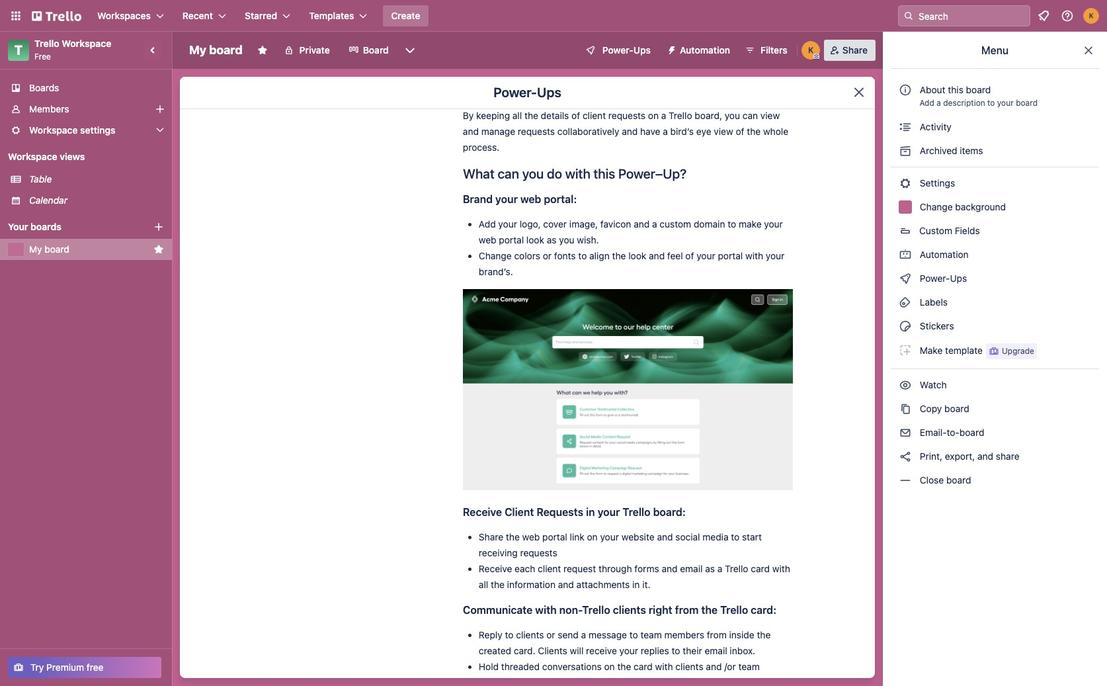 Task type: describe. For each thing, give the bounding box(es) containing it.
print,
[[920, 451, 943, 462]]

requests inside share the web portal link on your website and social media to start receiving requests receive each client request through forms and email as a trello card with all the information and attachments in it.
[[520, 547, 558, 559]]

workspace for settings
[[29, 124, 78, 136]]

description
[[944, 98, 986, 108]]

workspace settings
[[29, 124, 116, 136]]

the up 'members' on the bottom right of page
[[702, 604, 718, 616]]

boards
[[29, 82, 59, 93]]

back to home image
[[32, 5, 81, 26]]

table link
[[29, 173, 164, 186]]

1 vertical spatial my board
[[29, 244, 69, 255]]

ups inside power-ups button
[[634, 44, 651, 56]]

with left non-
[[536, 604, 557, 616]]

power-ups button
[[576, 40, 659, 61]]

email-to-board link
[[891, 422, 1100, 443]]

eye
[[697, 126, 712, 137]]

replies
[[641, 645, 670, 657]]

of inside add your logo, cover image, favicon and a custom domain to make your web portal look as you wish. change colors or fonts to align the look and feel of your portal with your brand's.
[[686, 250, 695, 261]]

your
[[8, 221, 28, 232]]

web for the
[[523, 532, 540, 543]]

1 vertical spatial can
[[498, 166, 519, 181]]

the inside add your logo, cover image, favicon and a custom domain to make your web portal look as you wish. change colors or fonts to align the look and feel of your portal with your brand's.
[[613, 250, 626, 261]]

a right have at the top
[[663, 126, 668, 137]]

activity link
[[891, 116, 1100, 138]]

customize views image
[[404, 44, 417, 57]]

sm image for email-to-board
[[899, 426, 913, 439]]

and right the forms
[[662, 563, 678, 575]]

client inside share the web portal link on your website and social media to start receiving requests receive each client request through forms and email as a trello card with all the information and attachments in it.
[[538, 563, 561, 575]]

on inside by keeping all the details of client requests on a trello board, you can view and manage requests collaboratively and have a bird's eye view of the whole process.
[[648, 110, 659, 121]]

starred
[[245, 10, 277, 21]]

or inside add your logo, cover image, favicon and a custom domain to make your web portal look as you wish. change colors or fonts to align the look and feel of your portal with your brand's.
[[543, 250, 552, 261]]

0 notifications image
[[1036, 8, 1052, 24]]

email for their
[[705, 645, 728, 657]]

to inside share the web portal link on your website and social media to start receiving requests receive each client request through forms and email as a trello card with all the information and attachments in it.
[[731, 532, 740, 543]]

workspace settings button
[[0, 120, 172, 141]]

try
[[30, 662, 44, 673]]

workspace views
[[8, 151, 85, 162]]

primary element
[[0, 0, 1108, 32]]

free
[[87, 662, 104, 673]]

sm image for automation
[[899, 248, 913, 261]]

sm image for make template
[[899, 343, 913, 357]]

inside
[[730, 630, 755, 641]]

a inside reply to clients or send a message to team members from inside the created card. clients will receive your replies to their email inbox. hold threaded conversations on the card with clients and /or team members.
[[581, 630, 587, 641]]

sm image for power-ups
[[899, 272, 913, 285]]

all inside share the web portal link on your website and social media to start receiving requests receive each client request through forms and email as a trello card with all the information and attachments in it.
[[479, 579, 489, 591]]

the left whole on the top right of page
[[747, 126, 761, 137]]

card inside share the web portal link on your website and social media to start receiving requests receive each client request through forms and email as a trello card with all the information and attachments in it.
[[751, 563, 770, 575]]

to inside about this board add a description to your board
[[988, 98, 996, 108]]

0 horizontal spatial in
[[586, 506, 595, 518]]

attachments
[[577, 579, 630, 591]]

trello down attachments
[[583, 604, 611, 616]]

card:
[[751, 604, 777, 616]]

0 horizontal spatial you
[[523, 166, 544, 181]]

and down request
[[558, 579, 574, 591]]

and down by
[[463, 126, 479, 137]]

in inside share the web portal link on your website and social media to start receiving requests receive each client request through forms and email as a trello card with all the information and attachments in it.
[[633, 579, 640, 591]]

have
[[641, 126, 661, 137]]

feel
[[668, 250, 683, 261]]

wish.
[[577, 234, 599, 245]]

1 vertical spatial look
[[629, 250, 647, 261]]

on inside reply to clients or send a message to team members from inside the created card. clients will receive your replies to their email inbox. hold threaded conversations on the card with clients and /or team members.
[[605, 661, 615, 673]]

bird's
[[671, 126, 694, 137]]

1 vertical spatial automation
[[918, 249, 969, 260]]

board up "print, export, and share" at the right of page
[[960, 427, 985, 438]]

1 vertical spatial clients
[[516, 630, 544, 641]]

your boards with 1 items element
[[8, 219, 134, 235]]

background
[[956, 201, 1007, 212]]

calendar
[[29, 195, 68, 206]]

labels link
[[891, 292, 1100, 313]]

0 horizontal spatial team
[[641, 630, 662, 641]]

what can you do with this power–up?
[[463, 166, 687, 181]]

board:
[[654, 506, 686, 518]]

0 vertical spatial look
[[527, 234, 545, 245]]

right
[[649, 604, 673, 616]]

export,
[[946, 451, 976, 462]]

on inside share the web portal link on your website and social media to start receiving requests receive each client request through forms and email as a trello card with all the information and attachments in it.
[[587, 532, 598, 543]]

copy board link
[[891, 398, 1100, 420]]

workspaces
[[97, 10, 151, 21]]

make template
[[918, 345, 983, 356]]

to right reply
[[505, 630, 514, 641]]

members
[[665, 630, 705, 641]]

change background link
[[891, 197, 1100, 218]]

workspace inside trello workspace free
[[62, 38, 111, 49]]

with inside share the web portal link on your website and social media to start receiving requests receive each client request through forms and email as a trello card with all the information and attachments in it.
[[773, 563, 791, 575]]

archived
[[920, 145, 958, 156]]

boards link
[[0, 77, 172, 99]]

members
[[29, 103, 69, 114]]

workspaces button
[[89, 5, 172, 26]]

star or unstar board image
[[257, 45, 268, 56]]

0 vertical spatial of
[[572, 110, 581, 121]]

board link
[[341, 40, 397, 61]]

change background
[[918, 201, 1007, 212]]

link
[[570, 532, 585, 543]]

0 vertical spatial portal
[[499, 234, 524, 245]]

custom
[[920, 225, 953, 236]]

watch
[[918, 379, 950, 390]]

starred icon image
[[154, 244, 164, 255]]

members link
[[0, 99, 172, 120]]

receive
[[586, 645, 617, 657]]

my board link
[[29, 243, 148, 256]]

power-ups link
[[891, 268, 1100, 289]]

1 vertical spatial requests
[[518, 126, 555, 137]]

board
[[363, 44, 389, 56]]

mr\_portal.png image
[[463, 289, 794, 491]]

power–up?
[[619, 166, 687, 181]]

board down export,
[[947, 475, 972, 486]]

you inside by keeping all the details of client requests on a trello board, you can view and manage requests collaboratively and have a bird's eye view of the whole process.
[[725, 110, 741, 121]]

make
[[920, 345, 943, 356]]

try premium free button
[[8, 657, 161, 678]]

the down message
[[618, 661, 632, 673]]

2 vertical spatial clients
[[676, 661, 704, 673]]

your inside about this board add a description to your board
[[998, 98, 1014, 108]]

board inside text box
[[209, 43, 243, 57]]

activity
[[918, 121, 952, 132]]

archived items
[[918, 145, 984, 156]]

2 vertical spatial power-
[[920, 273, 951, 284]]

fonts
[[554, 250, 576, 261]]

add board image
[[154, 222, 164, 232]]

0 vertical spatial from
[[675, 604, 699, 616]]

receive inside share the web portal link on your website and social media to start receiving requests receive each client request through forms and email as a trello card with all the information and attachments in it.
[[479, 563, 512, 575]]

this member is an admin of this board. image
[[814, 54, 820, 60]]

the up communicate
[[491, 579, 505, 591]]

0 vertical spatial receive
[[463, 506, 502, 518]]

archived items link
[[891, 140, 1100, 161]]

1 vertical spatial ups
[[537, 85, 562, 100]]

ups inside power-ups link
[[951, 273, 968, 284]]

private button
[[276, 40, 338, 61]]

a inside share the web portal link on your website and social media to start receiving requests receive each client request through forms and email as a trello card with all the information and attachments in it.
[[718, 563, 723, 575]]

templates button
[[301, 5, 376, 26]]

share for share
[[843, 44, 868, 56]]

trello inside trello workspace free
[[34, 38, 59, 49]]

0 vertical spatial view
[[761, 110, 780, 121]]

0 horizontal spatial this
[[594, 166, 616, 181]]

as inside share the web portal link on your website and social media to start receiving requests receive each client request through forms and email as a trello card with all the information and attachments in it.
[[706, 563, 715, 575]]

and right favicon at the right top
[[634, 218, 650, 230]]

can inside by keeping all the details of client requests on a trello board, you can view and manage requests collaboratively and have a bird's eye view of the whole process.
[[743, 110, 759, 121]]

from inside reply to clients or send a message to team members from inside the created card. clients will receive your replies to their email inbox. hold threaded conversations on the card with clients and /or team members.
[[707, 630, 727, 641]]

about this board add a description to your board
[[920, 84, 1038, 108]]

free
[[34, 52, 51, 62]]

do
[[547, 166, 563, 181]]

requests
[[537, 506, 584, 518]]

0 horizontal spatial kendallparks02 (kendallparks02) image
[[802, 41, 820, 60]]

logo,
[[520, 218, 541, 230]]

web inside add your logo, cover image, favicon and a custom domain to make your web portal look as you wish. change colors or fonts to align the look and feel of your portal with your brand's.
[[479, 234, 497, 245]]

board up activity link
[[1017, 98, 1038, 108]]

information
[[507, 579, 556, 591]]

menu
[[982, 44, 1009, 56]]

make
[[739, 218, 762, 230]]

to left make
[[728, 218, 737, 230]]

automation button
[[662, 40, 739, 61]]

send
[[558, 630, 579, 641]]

table
[[29, 173, 52, 185]]

2 vertical spatial power-ups
[[918, 273, 970, 284]]

items
[[960, 145, 984, 156]]

change inside add your logo, cover image, favicon and a custom domain to make your web portal look as you wish. change colors or fonts to align the look and feel of your portal with your brand's.
[[479, 250, 512, 261]]

and left 'share'
[[978, 451, 994, 462]]

0 vertical spatial requests
[[609, 110, 646, 121]]

the left details
[[525, 110, 539, 121]]

the up receiving
[[506, 532, 520, 543]]

with inside reply to clients or send a message to team members from inside the created card. clients will receive your replies to their email inbox. hold threaded conversations on the card with clients and /or team members.
[[656, 661, 673, 673]]

1 vertical spatial portal
[[718, 250, 743, 261]]

trello up inside
[[721, 604, 749, 616]]

and left "social" on the bottom of page
[[657, 532, 673, 543]]

brand
[[463, 193, 493, 205]]

trello inside share the web portal link on your website and social media to start receiving requests receive each client request through forms and email as a trello card with all the information and attachments in it.
[[725, 563, 749, 575]]

print, export, and share link
[[891, 446, 1100, 467]]



Task type: vqa. For each thing, say whether or not it's contained in the screenshot.
the Image on the top left of the page
no



Task type: locate. For each thing, give the bounding box(es) containing it.
with inside add your logo, cover image, favicon and a custom domain to make your web portal look as you wish. change colors or fonts to align the look and feel of your portal with your brand's.
[[746, 250, 764, 261]]

with right do
[[566, 166, 591, 181]]

request
[[564, 563, 596, 575]]

as down 'cover'
[[547, 234, 557, 245]]

sm image right power-ups button
[[662, 40, 680, 58]]

my inside "board name" text box
[[189, 43, 207, 57]]

sm image left print, at the right bottom
[[899, 450, 913, 463]]

email-
[[920, 427, 947, 438]]

email
[[681, 563, 703, 575], [705, 645, 728, 657]]

to right message
[[630, 630, 638, 641]]

board up the to-
[[945, 403, 970, 414]]

a inside about this board add a description to your board
[[937, 98, 942, 108]]

1 vertical spatial receive
[[479, 563, 512, 575]]

sm image left "copy" at the bottom of the page
[[899, 402, 913, 416]]

print, export, and share
[[918, 451, 1020, 462]]

sm image inside the automation button
[[662, 40, 680, 58]]

of
[[572, 110, 581, 121], [736, 126, 745, 137], [686, 250, 695, 261]]

0 vertical spatial clients
[[613, 604, 647, 616]]

t
[[14, 42, 23, 58]]

sm image inside copy board "link"
[[899, 402, 913, 416]]

trello inside by keeping all the details of client requests on a trello board, you can view and manage requests collaboratively and have a bird's eye view of the whole process.
[[669, 110, 693, 121]]

1 vertical spatial view
[[714, 126, 734, 137]]

power-ups inside button
[[603, 44, 651, 56]]

share inside share the web portal link on your website and social media to start receiving requests receive each client request through forms and email as a trello card with all the information and attachments in it.
[[479, 532, 504, 543]]

board inside "link"
[[945, 403, 970, 414]]

workspace inside popup button
[[29, 124, 78, 136]]

0 horizontal spatial view
[[714, 126, 734, 137]]

1 horizontal spatial as
[[706, 563, 715, 575]]

colors
[[515, 250, 541, 261]]

email for and
[[681, 563, 703, 575]]

and left the feel
[[649, 250, 665, 261]]

1 horizontal spatial email
[[705, 645, 728, 657]]

filters button
[[741, 40, 792, 61]]

sm image for labels
[[899, 296, 913, 309]]

0 horizontal spatial add
[[479, 218, 496, 230]]

stickers link
[[891, 316, 1100, 337]]

stickers
[[918, 320, 955, 332]]

1 horizontal spatial look
[[629, 250, 647, 261]]

of up collaboratively
[[572, 110, 581, 121]]

0 horizontal spatial share
[[479, 532, 504, 543]]

the right inside
[[757, 630, 771, 641]]

sm image inside labels link
[[899, 296, 913, 309]]

align
[[590, 250, 610, 261]]

1 vertical spatial my
[[29, 244, 42, 255]]

1 vertical spatial you
[[523, 166, 544, 181]]

sm image left watch
[[899, 379, 913, 392]]

trello up bird's
[[669, 110, 693, 121]]

1 horizontal spatial ups
[[634, 44, 651, 56]]

0 vertical spatial power-ups
[[603, 44, 651, 56]]

sm image for stickers
[[899, 320, 913, 333]]

0 vertical spatial or
[[543, 250, 552, 261]]

1 horizontal spatial change
[[920, 201, 953, 212]]

to left their
[[672, 645, 681, 657]]

with down make
[[746, 250, 764, 261]]

card down start
[[751, 563, 770, 575]]

requests up each
[[520, 547, 558, 559]]

automation
[[680, 44, 731, 56], [918, 249, 969, 260]]

by keeping all the details of client requests on a trello board, you can view and manage requests collaboratively and have a bird's eye view of the whole process.
[[463, 110, 789, 153]]

fields
[[955, 225, 981, 236]]

all
[[513, 110, 522, 121], [479, 579, 489, 591]]

0 horizontal spatial can
[[498, 166, 519, 181]]

brand your web portal:
[[463, 193, 577, 205]]

2 sm image from the top
[[899, 177, 913, 190]]

as inside add your logo, cover image, favicon and a custom domain to make your web portal look as you wish. change colors or fonts to align the look and feel of your portal with your brand's.
[[547, 234, 557, 245]]

change down settings
[[920, 201, 953, 212]]

board up description
[[967, 84, 992, 95]]

add down brand
[[479, 218, 496, 230]]

0 horizontal spatial power-ups
[[494, 85, 562, 100]]

look down logo,
[[527, 234, 545, 245]]

2 horizontal spatial power-ups
[[918, 273, 970, 284]]

requests up have at the top
[[609, 110, 646, 121]]

templates
[[309, 10, 354, 21]]

portal up colors
[[499, 234, 524, 245]]

website
[[622, 532, 655, 543]]

change up brand's. in the left of the page
[[479, 250, 512, 261]]

kendallparks02 (kendallparks02) image right filters
[[802, 41, 820, 60]]

sm image left "labels"
[[899, 296, 913, 309]]

team
[[641, 630, 662, 641], [739, 661, 760, 673]]

in
[[586, 506, 595, 518], [633, 579, 640, 591]]

a down about on the right of the page
[[937, 98, 942, 108]]

0 vertical spatial workspace
[[62, 38, 111, 49]]

2 horizontal spatial clients
[[676, 661, 704, 673]]

your boards
[[8, 221, 61, 232]]

from
[[675, 604, 699, 616], [707, 630, 727, 641]]

or inside reply to clients or send a message to team members from inside the created card. clients will receive your replies to their email inbox. hold threaded conversations on the card with clients and /or team members.
[[547, 630, 556, 641]]

1 horizontal spatial all
[[513, 110, 522, 121]]

1 horizontal spatial add
[[920, 98, 935, 108]]

0 vertical spatial card
[[751, 563, 770, 575]]

sm image inside power-ups link
[[899, 272, 913, 285]]

requests
[[609, 110, 646, 121], [518, 126, 555, 137], [520, 547, 558, 559]]

this inside about this board add a description to your board
[[949, 84, 964, 95]]

kendallparks02 (kendallparks02) image
[[1084, 8, 1100, 24], [802, 41, 820, 60]]

media
[[703, 532, 729, 543]]

0 vertical spatial change
[[920, 201, 953, 212]]

with down replies
[[656, 661, 673, 673]]

2 vertical spatial ups
[[951, 273, 968, 284]]

ups down automation link
[[951, 273, 968, 284]]

to up activity link
[[988, 98, 996, 108]]

t link
[[8, 40, 29, 61]]

web for your
[[521, 193, 542, 205]]

add inside about this board add a description to your board
[[920, 98, 935, 108]]

0 vertical spatial can
[[743, 110, 759, 121]]

1 vertical spatial share
[[479, 532, 504, 543]]

add your logo, cover image, favicon and a custom domain to make your web portal look as you wish. change colors or fonts to align the look and feel of your portal with your brand's.
[[479, 218, 785, 277]]

as down media in the bottom right of the page
[[706, 563, 715, 575]]

0 vertical spatial my board
[[189, 43, 243, 57]]

automation left filters button
[[680, 44, 731, 56]]

0 horizontal spatial automation
[[680, 44, 731, 56]]

1 vertical spatial power-
[[494, 85, 537, 100]]

1 horizontal spatial on
[[605, 661, 615, 673]]

open information menu image
[[1062, 9, 1075, 23]]

0 vertical spatial this
[[949, 84, 964, 95]]

board left star or unstar board icon
[[209, 43, 243, 57]]

with up card:
[[773, 563, 791, 575]]

keeping
[[477, 110, 510, 121]]

sm image
[[662, 40, 680, 58], [899, 120, 913, 134], [899, 296, 913, 309], [899, 343, 913, 357], [899, 379, 913, 392], [899, 402, 913, 416], [899, 426, 913, 439], [899, 450, 913, 463], [899, 474, 913, 487]]

sm image for print, export, and share
[[899, 450, 913, 463]]

sm image for settings
[[899, 177, 913, 190]]

2 horizontal spatial ups
[[951, 273, 968, 284]]

this up description
[[949, 84, 964, 95]]

sm image inside archived items link
[[899, 144, 913, 158]]

1 sm image from the top
[[899, 144, 913, 158]]

sm image inside stickers link
[[899, 320, 913, 333]]

all up communicate
[[479, 579, 489, 591]]

0 horizontal spatial from
[[675, 604, 699, 616]]

sm image inside automation link
[[899, 248, 913, 261]]

email inside share the web portal link on your website and social media to start receiving requests receive each client request through forms and email as a trello card with all the information and attachments in it.
[[681, 563, 703, 575]]

board,
[[695, 110, 723, 121]]

power-ups
[[603, 44, 651, 56], [494, 85, 562, 100], [918, 273, 970, 284]]

my board down boards
[[29, 244, 69, 255]]

2 vertical spatial web
[[523, 532, 540, 543]]

1 vertical spatial kendallparks02 (kendallparks02) image
[[802, 41, 820, 60]]

1 horizontal spatial you
[[559, 234, 575, 245]]

sm image inside email-to-board link
[[899, 426, 913, 439]]

on up have at the top
[[648, 110, 659, 121]]

client up 'information'
[[538, 563, 561, 575]]

trello down start
[[725, 563, 749, 575]]

a left board,
[[662, 110, 667, 121]]

share for share the web portal link on your website and social media to start receiving requests receive each client request through forms and email as a trello card with all the information and attachments in it.
[[479, 532, 504, 543]]

1 horizontal spatial power-ups
[[603, 44, 651, 56]]

portal down make
[[718, 250, 743, 261]]

copy board
[[918, 403, 970, 414]]

client inside by keeping all the details of client requests on a trello board, you can view and manage requests collaboratively and have a bird's eye view of the whole process.
[[583, 110, 606, 121]]

with
[[566, 166, 591, 181], [746, 250, 764, 261], [773, 563, 791, 575], [536, 604, 557, 616], [656, 661, 673, 673]]

on
[[648, 110, 659, 121], [587, 532, 598, 543], [605, 661, 615, 673]]

2 vertical spatial on
[[605, 661, 615, 673]]

client
[[505, 506, 534, 518]]

copy
[[920, 403, 943, 414]]

my down your boards
[[29, 244, 42, 255]]

social
[[676, 532, 701, 543]]

workspace up table
[[8, 151, 57, 162]]

to down wish.
[[579, 250, 587, 261]]

it.
[[643, 579, 651, 591]]

ups left the automation button
[[634, 44, 651, 56]]

3 sm image from the top
[[899, 248, 913, 261]]

1 horizontal spatial team
[[739, 661, 760, 673]]

1 horizontal spatial my board
[[189, 43, 243, 57]]

power- inside button
[[603, 44, 634, 56]]

0 vertical spatial automation
[[680, 44, 731, 56]]

card
[[751, 563, 770, 575], [634, 661, 653, 673]]

your inside share the web portal link on your website and social media to start receiving requests receive each client request through forms and email as a trello card with all the information and attachments in it.
[[601, 532, 619, 543]]

1 horizontal spatial clients
[[613, 604, 647, 616]]

sm image for archived items
[[899, 144, 913, 158]]

premium
[[46, 662, 84, 673]]

view
[[761, 110, 780, 121], [714, 126, 734, 137]]

portal inside share the web portal link on your website and social media to start receiving requests receive each client request through forms and email as a trello card with all the information and attachments in it.
[[543, 532, 568, 543]]

my board inside "board name" text box
[[189, 43, 243, 57]]

0 horizontal spatial of
[[572, 110, 581, 121]]

all inside by keeping all the details of client requests on a trello board, you can view and manage requests collaboratively and have a bird's eye view of the whole process.
[[513, 110, 522, 121]]

can right board,
[[743, 110, 759, 121]]

0 horizontal spatial card
[[634, 661, 653, 673]]

web up brand's. in the left of the page
[[479, 234, 497, 245]]

trello up the website
[[623, 506, 651, 518]]

in left it.
[[633, 579, 640, 591]]

the right align
[[613, 250, 626, 261]]

sm image left close
[[899, 474, 913, 487]]

add down about on the right of the page
[[920, 98, 935, 108]]

all right keeping
[[513, 110, 522, 121]]

views
[[60, 151, 85, 162]]

0 vertical spatial power-
[[603, 44, 634, 56]]

a
[[937, 98, 942, 108], [662, 110, 667, 121], [663, 126, 668, 137], [653, 218, 658, 230], [718, 563, 723, 575], [581, 630, 587, 641]]

sm image for close board
[[899, 474, 913, 487]]

a down media in the bottom right of the page
[[718, 563, 723, 575]]

sm image left email- at the bottom of page
[[899, 426, 913, 439]]

automation inside button
[[680, 44, 731, 56]]

requests down details
[[518, 126, 555, 137]]

view right eye
[[714, 126, 734, 137]]

0 vertical spatial you
[[725, 110, 741, 121]]

and left have at the top
[[622, 126, 638, 137]]

you right board,
[[725, 110, 741, 121]]

1 vertical spatial team
[[739, 661, 760, 673]]

1 horizontal spatial card
[[751, 563, 770, 575]]

1 horizontal spatial my
[[189, 43, 207, 57]]

sm image
[[899, 144, 913, 158], [899, 177, 913, 190], [899, 248, 913, 261], [899, 272, 913, 285], [899, 320, 913, 333]]

1 vertical spatial as
[[706, 563, 715, 575]]

sm image for watch
[[899, 379, 913, 392]]

calendar link
[[29, 194, 164, 207]]

about
[[920, 84, 946, 95]]

1 vertical spatial client
[[538, 563, 561, 575]]

0 horizontal spatial all
[[479, 579, 489, 591]]

a inside add your logo, cover image, favicon and a custom domain to make your web portal look as you wish. change colors or fonts to align the look and feel of your portal with your brand's.
[[653, 218, 658, 230]]

1 horizontal spatial of
[[686, 250, 695, 261]]

search image
[[904, 11, 915, 21]]

communicate with non-trello clients right from the trello card:
[[463, 604, 777, 616]]

settings link
[[891, 173, 1100, 194]]

1 horizontal spatial automation
[[918, 249, 969, 260]]

1 vertical spatial all
[[479, 579, 489, 591]]

2 horizontal spatial power-
[[920, 273, 951, 284]]

portal:
[[544, 193, 577, 205]]

1 vertical spatial email
[[705, 645, 728, 657]]

sm image for activity
[[899, 120, 913, 134]]

sm image for copy board
[[899, 402, 913, 416]]

workspace
[[62, 38, 111, 49], [29, 124, 78, 136], [8, 151, 57, 162]]

1 horizontal spatial in
[[633, 579, 640, 591]]

2 vertical spatial of
[[686, 250, 695, 261]]

2 horizontal spatial you
[[725, 110, 741, 121]]

domain
[[694, 218, 726, 230]]

portal
[[499, 234, 524, 245], [718, 250, 743, 261], [543, 532, 568, 543]]

by
[[463, 110, 474, 121]]

web down client
[[523, 532, 540, 543]]

to-
[[947, 427, 960, 438]]

1 vertical spatial change
[[479, 250, 512, 261]]

web up logo,
[[521, 193, 542, 205]]

custom
[[660, 218, 692, 230]]

email inside reply to clients or send a message to team members from inside the created card. clients will receive your replies to their email inbox. hold threaded conversations on the card with clients and /or team members.
[[705, 645, 728, 657]]

settings
[[80, 124, 116, 136]]

2 horizontal spatial of
[[736, 126, 745, 137]]

0 horizontal spatial client
[[538, 563, 561, 575]]

filters
[[761, 44, 788, 56]]

receive left client
[[463, 506, 502, 518]]

sm image inside watch "link"
[[899, 379, 913, 392]]

through
[[599, 563, 632, 575]]

1 vertical spatial web
[[479, 234, 497, 245]]

0 horizontal spatial my board
[[29, 244, 69, 255]]

share the web portal link on your website and social media to start receiving requests receive each client request through forms and email as a trello card with all the information and attachments in it.
[[479, 532, 791, 591]]

sm image inside settings "link"
[[899, 177, 913, 190]]

share inside button
[[843, 44, 868, 56]]

custom fields button
[[891, 220, 1100, 242]]

5 sm image from the top
[[899, 320, 913, 333]]

process.
[[463, 141, 500, 153]]

you left do
[[523, 166, 544, 181]]

0 horizontal spatial as
[[547, 234, 557, 245]]

cover
[[544, 218, 567, 230]]

2 vertical spatial workspace
[[8, 151, 57, 162]]

share
[[997, 451, 1020, 462]]

1 vertical spatial add
[[479, 218, 496, 230]]

0 vertical spatial email
[[681, 563, 703, 575]]

trello up free
[[34, 38, 59, 49]]

you inside add your logo, cover image, favicon and a custom domain to make your web portal look as you wish. change colors or fonts to align the look and feel of your portal with your brand's.
[[559, 234, 575, 245]]

clients
[[538, 645, 568, 657]]

this down collaboratively
[[594, 166, 616, 181]]

start
[[743, 532, 762, 543]]

1 horizontal spatial view
[[761, 110, 780, 121]]

view up whole on the top right of page
[[761, 110, 780, 121]]

boards
[[31, 221, 61, 232]]

workspace navigation collapse icon image
[[144, 41, 163, 60]]

1 horizontal spatial kendallparks02 (kendallparks02) image
[[1084, 8, 1100, 24]]

on right link
[[587, 532, 598, 543]]

1 vertical spatial of
[[736, 126, 745, 137]]

a right send
[[581, 630, 587, 641]]

0 vertical spatial web
[[521, 193, 542, 205]]

and inside reply to clients or send a message to team members from inside the created card. clients will receive your replies to their email inbox. hold threaded conversations on the card with clients and /or team members.
[[706, 661, 722, 673]]

1 horizontal spatial power-
[[603, 44, 634, 56]]

0 horizontal spatial email
[[681, 563, 703, 575]]

custom fields
[[920, 225, 981, 236]]

clients down it.
[[613, 604, 647, 616]]

share
[[843, 44, 868, 56], [479, 532, 504, 543]]

0 horizontal spatial portal
[[499, 234, 524, 245]]

workspace for views
[[8, 151, 57, 162]]

sm image inside close board link
[[899, 474, 913, 487]]

0 vertical spatial in
[[586, 506, 595, 518]]

team up replies
[[641, 630, 662, 641]]

from up 'members' on the bottom right of page
[[675, 604, 699, 616]]

can
[[743, 110, 759, 121], [498, 166, 519, 181]]

of right the feel
[[686, 250, 695, 261]]

my board
[[189, 43, 243, 57], [29, 244, 69, 255]]

0 horizontal spatial change
[[479, 250, 512, 261]]

of left whole on the top right of page
[[736, 126, 745, 137]]

and left /or
[[706, 661, 722, 673]]

receive
[[463, 506, 502, 518], [479, 563, 512, 575]]

add inside add your logo, cover image, favicon and a custom domain to make your web portal look as you wish. change colors or fonts to align the look and feel of your portal with your brand's.
[[479, 218, 496, 230]]

Search field
[[915, 6, 1030, 26]]

receive down receiving
[[479, 563, 512, 575]]

what
[[463, 166, 495, 181]]

2 vertical spatial you
[[559, 234, 575, 245]]

non-
[[560, 604, 583, 616]]

card inside reply to clients or send a message to team members from inside the created card. clients will receive your replies to their email inbox. hold threaded conversations on the card with clients and /or team members.
[[634, 661, 653, 673]]

0 vertical spatial my
[[189, 43, 207, 57]]

sm image inside activity link
[[899, 120, 913, 134]]

Board name text field
[[183, 40, 249, 61]]

1 vertical spatial from
[[707, 630, 727, 641]]

0 horizontal spatial power-
[[494, 85, 537, 100]]

clients down their
[[676, 661, 704, 673]]

look left the feel
[[629, 250, 647, 261]]

board down boards
[[45, 244, 69, 255]]

automation link
[[891, 244, 1100, 265]]

web inside share the web portal link on your website and social media to start receiving requests receive each client request through forms and email as a trello card with all the information and attachments in it.
[[523, 532, 540, 543]]

power-
[[603, 44, 634, 56], [494, 85, 537, 100], [920, 273, 951, 284]]

your inside reply to clients or send a message to team members from inside the created card. clients will receive your replies to their email inbox. hold threaded conversations on the card with clients and /or team members.
[[620, 645, 639, 657]]

email up /or
[[705, 645, 728, 657]]

recent button
[[175, 5, 234, 26]]

4 sm image from the top
[[899, 272, 913, 285]]

whole
[[764, 126, 789, 137]]

close
[[920, 475, 945, 486]]

2 horizontal spatial on
[[648, 110, 659, 121]]

team down inbox.
[[739, 661, 760, 673]]

workspace down members
[[29, 124, 78, 136]]

sm image left activity
[[899, 120, 913, 134]]

sm image inside print, export, and share link
[[899, 450, 913, 463]]

a left the custom
[[653, 218, 658, 230]]

sm image left make
[[899, 343, 913, 357]]

communicate
[[463, 604, 533, 616]]

0 horizontal spatial on
[[587, 532, 598, 543]]

create
[[391, 10, 421, 21]]

their
[[683, 645, 703, 657]]

board
[[209, 43, 243, 57], [967, 84, 992, 95], [1017, 98, 1038, 108], [45, 244, 69, 255], [945, 403, 970, 414], [960, 427, 985, 438], [947, 475, 972, 486]]

1 horizontal spatial client
[[583, 110, 606, 121]]

1 vertical spatial in
[[633, 579, 640, 591]]



